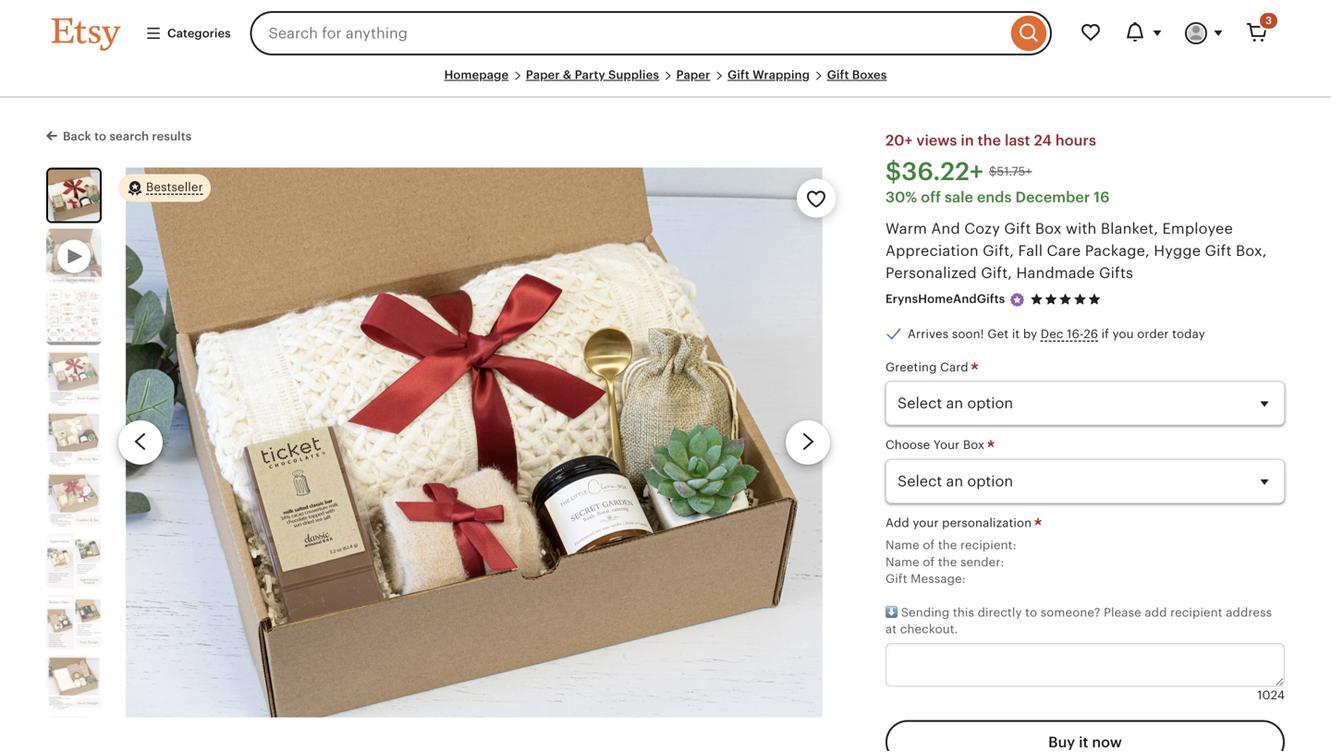 Task type: locate. For each thing, give the bounding box(es) containing it.
menu bar
[[52, 67, 1279, 98]]

1 horizontal spatial warm and cozy gift box with blanket employee appreciation image 1 image
[[107, 168, 841, 718]]

december
[[1015, 189, 1090, 205]]

paper & party supplies link
[[526, 68, 659, 82]]

with
[[1066, 220, 1097, 237]]

20+ views in the last 24 hours
[[886, 132, 1096, 149]]

gift, up "star_seller" icon
[[981, 265, 1012, 281]]

warm and cozy gift box with blanket employee appreciation image 2 image
[[46, 290, 102, 345]]

dec
[[1041, 327, 1064, 341]]

3
[[1266, 15, 1272, 26]]

this
[[953, 606, 974, 620]]

blanket,
[[1101, 220, 1158, 237]]

buy
[[1048, 734, 1075, 751]]

sale
[[945, 189, 973, 205]]

sender:
[[960, 555, 1004, 569]]

the up message:
[[938, 555, 957, 569]]

0 vertical spatial name
[[886, 539, 920, 552]]

0 vertical spatial it
[[1012, 327, 1020, 341]]

categories
[[167, 26, 231, 40]]

warm and cozy gift box with blanket employee appreciation image 6 image
[[46, 534, 102, 589]]

gift wrapping
[[728, 68, 810, 82]]

name down add
[[886, 539, 920, 552]]

by
[[1023, 327, 1037, 341]]

at
[[886, 623, 897, 636]]

it inside button
[[1079, 734, 1088, 751]]

care
[[1047, 242, 1081, 259]]

warm and cozy gift box with blanket, employee appreciation gift, fall care package, hygge gift box, personalized gift, handmade gifts
[[886, 220, 1267, 281]]

1 vertical spatial to
[[1025, 606, 1037, 620]]

directly
[[978, 606, 1022, 620]]

warm and cozy gift box with blanket employee appreciation image 7 image
[[46, 595, 102, 650]]

box
[[1035, 220, 1062, 237], [963, 438, 985, 452]]

0 vertical spatial box
[[1035, 220, 1062, 237]]

⬇️ sending this directly to someone? please add recipient address at checkout.
[[886, 606, 1272, 636]]

if
[[1101, 327, 1109, 341]]

name
[[886, 539, 920, 552], [886, 555, 920, 569]]

categories button
[[131, 17, 245, 50]]

gift, down cozy
[[983, 242, 1014, 259]]

homepage
[[444, 68, 509, 82]]

erynshomeandgifts link
[[886, 292, 1005, 306]]

1 horizontal spatial it
[[1079, 734, 1088, 751]]

to
[[94, 130, 106, 143], [1025, 606, 1037, 620]]

appreciation
[[886, 242, 979, 259]]

warm and cozy gift box with blanket employee appreciation the cozy box image
[[46, 412, 102, 467]]

now
[[1092, 734, 1122, 751]]

1 horizontal spatial to
[[1025, 606, 1037, 620]]

of up message:
[[923, 555, 935, 569]]

30%
[[886, 189, 917, 205]]

the down add your personalization
[[938, 539, 957, 552]]

soon! get
[[952, 327, 1009, 341]]

name up message:
[[886, 555, 920, 569]]

results
[[152, 130, 192, 143]]

2 paper from the left
[[676, 68, 710, 82]]

gift up ⬇️ at right bottom
[[886, 572, 907, 586]]

1 paper from the left
[[526, 68, 560, 82]]

$36.22+
[[886, 157, 983, 186]]

someone?
[[1041, 606, 1100, 620]]

hygge
[[1154, 242, 1201, 259]]

gift inside name of the recipient: name of the sender: gift message:
[[886, 572, 907, 586]]

0 horizontal spatial paper
[[526, 68, 560, 82]]

gift,
[[983, 242, 1014, 259], [981, 265, 1012, 281]]

choose your box
[[886, 438, 988, 452]]

supplies
[[608, 68, 659, 82]]

1 vertical spatial it
[[1079, 734, 1088, 751]]

1 vertical spatial box
[[963, 438, 985, 452]]

1 of from the top
[[923, 539, 935, 552]]

back to search results
[[63, 130, 192, 143]]

please
[[1104, 606, 1141, 620]]

personalization
[[942, 516, 1032, 530]]

none search field inside categories banner
[[250, 11, 1052, 55]]

box up care
[[1035, 220, 1062, 237]]

1 horizontal spatial paper
[[676, 68, 710, 82]]

arrives
[[908, 327, 949, 341]]

bestseller
[[146, 180, 203, 194]]

boxes
[[852, 68, 887, 82]]

1 vertical spatial name
[[886, 555, 920, 569]]

of down your
[[923, 539, 935, 552]]

2 of from the top
[[923, 555, 935, 569]]

card
[[940, 361, 968, 374]]

warm
[[886, 220, 927, 237]]

box right your
[[963, 438, 985, 452]]

the right in
[[978, 132, 1001, 149]]

gift
[[728, 68, 750, 82], [827, 68, 849, 82], [1004, 220, 1031, 237], [1205, 242, 1232, 259], [886, 572, 907, 586]]

paper left & at the top left of page
[[526, 68, 560, 82]]

0 vertical spatial of
[[923, 539, 935, 552]]

box,
[[1236, 242, 1267, 259]]

30% off sale ends december 16
[[886, 189, 1110, 205]]

2 name from the top
[[886, 555, 920, 569]]

add your personalization
[[886, 516, 1035, 530]]

1 vertical spatial of
[[923, 555, 935, 569]]

fall
[[1018, 242, 1043, 259]]

to right directly
[[1025, 606, 1037, 620]]

package,
[[1085, 242, 1150, 259]]

cozy
[[964, 220, 1000, 237]]

last
[[1005, 132, 1030, 149]]

it
[[1012, 327, 1020, 341], [1079, 734, 1088, 751]]

gift down employee
[[1205, 242, 1232, 259]]

it right buy
[[1079, 734, 1088, 751]]

paper for the paper link
[[676, 68, 710, 82]]

greeting
[[886, 361, 937, 374]]

paper down categories banner
[[676, 68, 710, 82]]

1 horizontal spatial box
[[1035, 220, 1062, 237]]

24
[[1034, 132, 1052, 149]]

0 vertical spatial to
[[94, 130, 106, 143]]

⬇️
[[886, 606, 898, 620]]

0 horizontal spatial box
[[963, 438, 985, 452]]

and
[[931, 220, 960, 237]]

back to search results link
[[46, 126, 192, 145]]

None search field
[[250, 11, 1052, 55]]

gift boxes link
[[827, 68, 887, 82]]

warm and cozy gift box with blanket employee appreciation image 1 image
[[107, 168, 841, 718], [48, 169, 100, 221]]

16
[[1094, 189, 1110, 205]]

paper
[[526, 68, 560, 82], [676, 68, 710, 82]]

it left by
[[1012, 327, 1020, 341]]

to right back
[[94, 130, 106, 143]]



Task type: vqa. For each thing, say whether or not it's contained in the screenshot.
highly at the top left
no



Task type: describe. For each thing, give the bounding box(es) containing it.
0 vertical spatial the
[[978, 132, 1001, 149]]

order
[[1137, 327, 1169, 341]]

homepage link
[[444, 68, 509, 82]]

to inside ⬇️ sending this directly to someone? please add recipient address at checkout.
[[1025, 606, 1037, 620]]

20+
[[886, 132, 913, 149]]

choose
[[886, 438, 930, 452]]

box inside warm and cozy gift box with blanket, employee appreciation gift, fall care package, hygge gift box, personalized gift, handmade gifts
[[1035, 220, 1062, 237]]

address
[[1226, 606, 1272, 620]]

0 horizontal spatial it
[[1012, 327, 1020, 341]]

1 vertical spatial the
[[938, 539, 957, 552]]

warm and cozy gift box with blanket employee appreciation sweet comfort image
[[46, 351, 102, 406]]

hours
[[1055, 132, 1096, 149]]

1 vertical spatial gift,
[[981, 265, 1012, 281]]

personalized
[[886, 265, 977, 281]]

gift wrapping link
[[728, 68, 810, 82]]

$36.22+ $51.75+
[[886, 157, 1032, 186]]

0 horizontal spatial warm and cozy gift box with blanket employee appreciation image 1 image
[[48, 169, 100, 221]]

3 link
[[1235, 11, 1279, 55]]

greeting card
[[886, 361, 972, 374]]

recipient
[[1170, 606, 1223, 620]]

your
[[933, 438, 960, 452]]

add
[[1145, 606, 1167, 620]]

in
[[961, 132, 974, 149]]

Search for anything text field
[[250, 11, 1007, 55]]

add
[[886, 516, 909, 530]]

checkout.
[[900, 623, 958, 636]]

categories banner
[[18, 0, 1313, 67]]

sending
[[901, 606, 950, 620]]

arrives soon! get it by dec 16-26 if you order today
[[908, 327, 1205, 341]]

16-
[[1067, 327, 1084, 341]]

views
[[916, 132, 957, 149]]

1 name from the top
[[886, 539, 920, 552]]

employee
[[1162, 220, 1233, 237]]

today
[[1172, 327, 1205, 341]]

warm and cozy gift box with blanket employee appreciation comfort & joy image
[[46, 473, 102, 528]]

you
[[1112, 327, 1134, 341]]

$51.75+
[[989, 165, 1032, 179]]

ends
[[977, 189, 1012, 205]]

name of the recipient: name of the sender: gift message:
[[886, 539, 1016, 586]]

&
[[563, 68, 572, 82]]

0 horizontal spatial to
[[94, 130, 106, 143]]

star_seller image
[[1009, 291, 1025, 308]]

recipient:
[[960, 539, 1016, 552]]

erynshomeandgifts
[[886, 292, 1005, 306]]

handmade
[[1016, 265, 1095, 281]]

party
[[575, 68, 605, 82]]

gifts
[[1099, 265, 1133, 281]]

26
[[1084, 327, 1098, 341]]

off
[[921, 189, 941, 205]]

message:
[[911, 572, 966, 586]]

buy it now button
[[886, 721, 1285, 751]]

gift left wrapping
[[728, 68, 750, 82]]

gift up fall
[[1004, 220, 1031, 237]]

bestseller button
[[118, 173, 211, 203]]

2 vertical spatial the
[[938, 555, 957, 569]]

0 vertical spatial gift,
[[983, 242, 1014, 259]]

gift boxes
[[827, 68, 887, 82]]

gift left "boxes"
[[827, 68, 849, 82]]

back
[[63, 130, 91, 143]]

paper for paper & party supplies
[[526, 68, 560, 82]]

search
[[109, 130, 149, 143]]

wrapping
[[753, 68, 810, 82]]

menu bar containing homepage
[[52, 67, 1279, 98]]

Add your personalization text field
[[886, 644, 1285, 687]]

paper link
[[676, 68, 710, 82]]

paper & party supplies
[[526, 68, 659, 82]]

your
[[913, 516, 939, 530]]

warm and cozy gift box with blanket employee appreciation sweet snuggle image
[[46, 656, 102, 711]]

1024
[[1257, 689, 1285, 702]]

buy it now
[[1048, 734, 1122, 751]]



